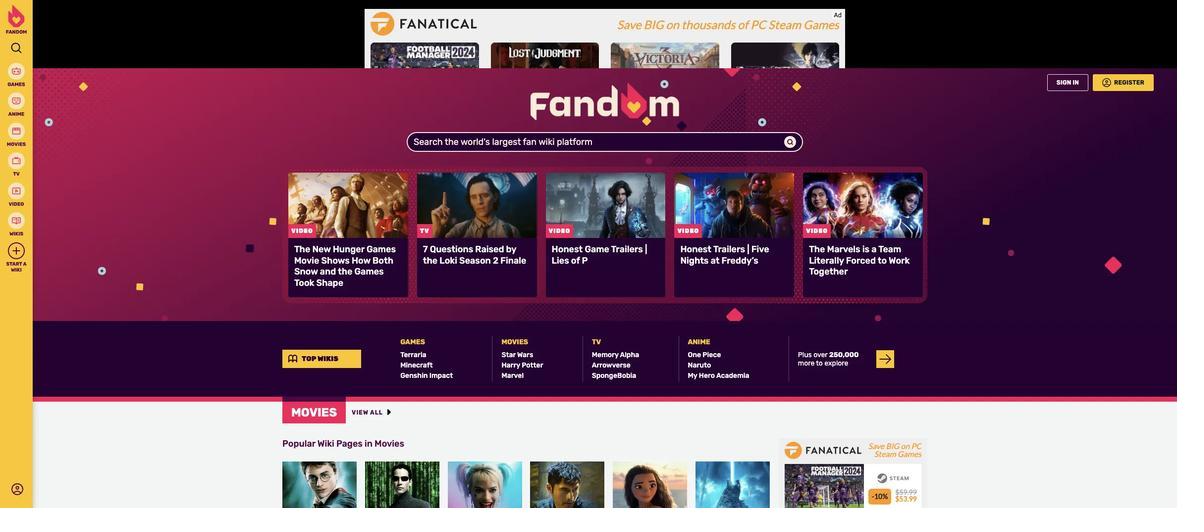 Task type: vqa. For each thing, say whether or not it's contained in the screenshot.
The Mario
no



Task type: locate. For each thing, give the bounding box(es) containing it.
0 vertical spatial to
[[878, 255, 887, 266]]

at
[[711, 255, 720, 266]]

video
[[9, 201, 24, 207]]

2 trailers from the left
[[714, 244, 745, 255]]

0 horizontal spatial the
[[294, 244, 310, 255]]

wikis
[[318, 355, 338, 364]]

work
[[889, 255, 910, 266]]

movies up popular
[[291, 406, 337, 420]]

|
[[645, 244, 647, 255], [747, 244, 750, 255]]

0 horizontal spatial a
[[23, 261, 27, 267]]

shows
[[321, 255, 350, 266]]

anime
[[688, 338, 710, 347]]

wiki inside start a wiki
[[11, 268, 22, 274]]

video link
[[0, 183, 33, 208]]

1 the from the left
[[294, 244, 310, 255]]

0 horizontal spatial |
[[645, 244, 647, 255]]

0 vertical spatial tv
[[13, 171, 20, 177]]

1 vertical spatial to
[[816, 360, 823, 368]]

honest up lies on the bottom left
[[552, 244, 583, 255]]

0 vertical spatial movies
[[7, 141, 26, 147]]

a right start
[[23, 261, 27, 267]]

2 the from the left
[[809, 244, 825, 255]]

| right the game
[[645, 244, 647, 255]]

movies
[[7, 141, 26, 147], [291, 406, 337, 420], [375, 439, 404, 450]]

0 vertical spatial a
[[872, 244, 877, 255]]

advertisement region
[[365, 9, 845, 133], [779, 439, 928, 509]]

terraria
[[401, 351, 426, 360]]

spongebobia
[[592, 372, 636, 381]]

register
[[1115, 79, 1145, 86]]

tv up video link
[[13, 171, 20, 177]]

start a wiki
[[6, 261, 27, 274]]

tv up '7'
[[420, 228, 429, 235]]

0 vertical spatial wiki
[[11, 268, 22, 274]]

popular
[[282, 439, 316, 450]]

the new hunger games movie shows how both snow and the games took shape
[[294, 244, 396, 289]]

movies right in
[[375, 439, 404, 450]]

1 vertical spatial games
[[367, 244, 396, 255]]

the down '7'
[[423, 255, 438, 266]]

the right "search"
[[445, 137, 459, 148]]

questions
[[430, 244, 473, 255]]

to
[[878, 255, 887, 266], [816, 360, 823, 368]]

0 horizontal spatial the
[[338, 267, 353, 278]]

to down team
[[878, 255, 887, 266]]

1 horizontal spatial to
[[878, 255, 887, 266]]

2 vertical spatial the
[[338, 267, 353, 278]]

tv inside tv memory alpha arrowverse spongebobia
[[592, 338, 601, 347]]

view
[[352, 410, 369, 417]]

2 honest from the left
[[681, 244, 712, 255]]

wiki left pages
[[318, 439, 334, 450]]

hero
[[699, 372, 715, 381]]

the inside the marvels is a team literally forced to work together
[[809, 244, 825, 255]]

video up literally
[[806, 228, 828, 235]]

a
[[872, 244, 877, 255], [23, 261, 27, 267]]

terraria link
[[401, 350, 486, 361]]

naruto
[[688, 362, 711, 370]]

honest game trailers | lies of p
[[552, 244, 647, 266]]

the inside the new hunger games movie shows how both snow and the games took shape
[[294, 244, 310, 255]]

1 | from the left
[[645, 244, 647, 255]]

trailers up freddy's
[[714, 244, 745, 255]]

nights
[[681, 255, 709, 266]]

tv up memory
[[592, 338, 601, 347]]

is
[[863, 244, 870, 255]]

video
[[291, 228, 313, 235], [549, 228, 571, 235], [678, 228, 699, 235], [806, 228, 828, 235]]

video up lies on the bottom left
[[549, 228, 571, 235]]

1 horizontal spatial trailers
[[714, 244, 745, 255]]

the up literally
[[809, 244, 825, 255]]

the marvels is a team literally forced to work together
[[809, 244, 910, 278]]

7 questions raised by the loki season 2 finale
[[423, 244, 526, 266]]

tv memory alpha arrowverse spongebobia
[[592, 338, 639, 381]]

academia
[[717, 372, 750, 381]]

1 honest from the left
[[552, 244, 583, 255]]

honest up the nights
[[681, 244, 712, 255]]

1 horizontal spatial the
[[423, 255, 438, 266]]

over
[[814, 351, 828, 360]]

video for the marvels is a team literally forced to work together
[[806, 228, 828, 235]]

honest inside honest trailers | five nights at freddy's
[[681, 244, 712, 255]]

1 horizontal spatial |
[[747, 244, 750, 255]]

video up the 'new'
[[291, 228, 313, 235]]

naruto link
[[688, 361, 783, 371]]

explore
[[825, 360, 849, 368]]

2 horizontal spatial tv
[[592, 338, 601, 347]]

| left five
[[747, 244, 750, 255]]

all
[[370, 410, 383, 417]]

wars
[[517, 351, 533, 360]]

took
[[294, 278, 314, 289]]

0 horizontal spatial wiki
[[11, 268, 22, 274]]

1 video from the left
[[291, 228, 313, 235]]

genshin
[[401, 372, 428, 381]]

the up movie
[[294, 244, 310, 255]]

top wikis
[[302, 355, 338, 364]]

trailers right the game
[[611, 244, 643, 255]]

trailers
[[611, 244, 643, 255], [714, 244, 745, 255]]

1 vertical spatial tv
[[420, 228, 429, 235]]

games down how
[[355, 267, 384, 278]]

video up the nights
[[678, 228, 699, 235]]

season
[[459, 255, 491, 266]]

to inside plus over 250,000 more to explore
[[816, 360, 823, 368]]

honest inside honest game trailers | lies of p
[[552, 244, 583, 255]]

tv link
[[0, 153, 33, 178]]

1 horizontal spatial wiki
[[318, 439, 334, 450]]

1 trailers from the left
[[611, 244, 643, 255]]

1 horizontal spatial the
[[809, 244, 825, 255]]

in
[[1073, 79, 1079, 86]]

1 vertical spatial movies
[[291, 406, 337, 420]]

2 | from the left
[[747, 244, 750, 255]]

movies up tv link
[[7, 141, 26, 147]]

0 horizontal spatial tv
[[13, 171, 20, 177]]

2 horizontal spatial the
[[445, 137, 459, 148]]

a right is
[[872, 244, 877, 255]]

games up both on the left bottom
[[367, 244, 396, 255]]

1 horizontal spatial honest
[[681, 244, 712, 255]]

literally
[[809, 255, 844, 266]]

0 horizontal spatial honest
[[552, 244, 583, 255]]

honest for lies
[[552, 244, 583, 255]]

1 vertical spatial advertisement region
[[779, 439, 928, 509]]

sign in link
[[1048, 74, 1089, 91]]

games up anime link
[[8, 82, 25, 87]]

sign
[[1057, 79, 1072, 86]]

tv
[[13, 171, 20, 177], [420, 228, 429, 235], [592, 338, 601, 347]]

memory alpha link
[[592, 350, 673, 361]]

video for honest trailers | five nights at freddy's
[[678, 228, 699, 235]]

video for honest game trailers | lies of p
[[549, 228, 571, 235]]

movies star wars harry potter marvel
[[502, 338, 543, 381]]

submit image
[[787, 139, 793, 145]]

to right "more"
[[816, 360, 823, 368]]

how
[[352, 255, 371, 266]]

loki
[[440, 255, 457, 266]]

0 horizontal spatial to
[[816, 360, 823, 368]]

4 video from the left
[[806, 228, 828, 235]]

1 horizontal spatial a
[[872, 244, 877, 255]]

2 video from the left
[[549, 228, 571, 235]]

0 horizontal spatial trailers
[[611, 244, 643, 255]]

movies link
[[0, 123, 33, 148]]

wiki down start
[[11, 268, 22, 274]]

both
[[373, 255, 393, 266]]

0 horizontal spatial movies
[[7, 141, 26, 147]]

a inside the marvels is a team literally forced to work together
[[872, 244, 877, 255]]

2 vertical spatial tv
[[592, 338, 601, 347]]

250,000
[[829, 351, 859, 360]]

star wars link
[[502, 350, 577, 361]]

of
[[571, 255, 580, 266]]

the inside the new hunger games movie shows how both snow and the games took shape
[[338, 267, 353, 278]]

2 horizontal spatial movies
[[375, 439, 404, 450]]

register link
[[1093, 74, 1154, 91]]

honest
[[552, 244, 583, 255], [681, 244, 712, 255]]

1 vertical spatial a
[[23, 261, 27, 267]]

popular wiki pages in movies
[[282, 439, 404, 450]]

1 vertical spatial the
[[423, 255, 438, 266]]

the
[[294, 244, 310, 255], [809, 244, 825, 255]]

fandom image
[[531, 83, 679, 121]]

the down the shows on the left bottom
[[338, 267, 353, 278]]

search the world's largest fan wiki platform
[[414, 137, 593, 148]]

3 video from the left
[[678, 228, 699, 235]]



Task type: describe. For each thing, give the bounding box(es) containing it.
sign in
[[1057, 79, 1079, 86]]

together
[[809, 267, 848, 278]]

video for the new hunger games movie shows how both snow and the games took shape
[[291, 228, 313, 235]]

p
[[582, 255, 588, 266]]

arrowverse link
[[592, 361, 673, 371]]

forced
[[846, 255, 876, 266]]

pages
[[336, 439, 363, 450]]

spongebobia link
[[592, 371, 673, 382]]

marvel link
[[502, 371, 577, 382]]

small image
[[288, 355, 297, 364]]

trailers inside honest trailers | five nights at freddy's
[[714, 244, 745, 255]]

and
[[320, 267, 336, 278]]

plus over 250,000 more to explore
[[798, 351, 859, 368]]

the for the marvels is a team literally forced to work together
[[809, 244, 825, 255]]

world's
[[461, 137, 490, 148]]

view all
[[352, 410, 385, 417]]

piece
[[703, 351, 721, 360]]

snow
[[294, 267, 318, 278]]

minecraft link
[[401, 361, 486, 371]]

one piece link
[[688, 350, 783, 361]]

more
[[798, 360, 815, 368]]

fandom link
[[1, 5, 31, 35]]

marvel
[[502, 372, 524, 381]]

my hero academia link
[[688, 371, 783, 382]]

movie
[[294, 255, 319, 266]]

start a wiki link
[[0, 243, 33, 274]]

0 vertical spatial games
[[8, 82, 25, 87]]

trailers inside honest game trailers | lies of p
[[611, 244, 643, 255]]

7
[[423, 244, 428, 255]]

fan
[[523, 137, 537, 148]]

harry potter link
[[502, 361, 577, 371]]

2 vertical spatial games
[[355, 267, 384, 278]]

search
[[414, 137, 443, 148]]

wikis
[[9, 231, 23, 237]]

shape
[[316, 278, 343, 289]]

2
[[493, 255, 499, 266]]

top
[[302, 355, 316, 364]]

view all link
[[352, 407, 394, 419]]

wiki
[[539, 137, 555, 148]]

plus
[[798, 351, 812, 360]]

hunger
[[333, 244, 365, 255]]

1 horizontal spatial tv
[[420, 228, 429, 235]]

game
[[585, 244, 610, 255]]

0 vertical spatial the
[[445, 137, 459, 148]]

new
[[312, 244, 331, 255]]

potter
[[522, 362, 543, 370]]

honest for nights
[[681, 244, 712, 255]]

platform
[[557, 137, 593, 148]]

games terraria minecraft genshin impact
[[401, 338, 453, 381]]

0 vertical spatial advertisement region
[[365, 9, 845, 133]]

start
[[6, 261, 22, 267]]

my
[[688, 372, 698, 381]]

memory
[[592, 351, 619, 360]]

1 horizontal spatial movies
[[291, 406, 337, 420]]

games link
[[0, 63, 33, 88]]

the inside 7 questions raised by the loki season 2 finale
[[423, 255, 438, 266]]

harry
[[502, 362, 520, 370]]

1 vertical spatial wiki
[[318, 439, 334, 450]]

star
[[502, 351, 516, 360]]

team
[[879, 244, 902, 255]]

lies
[[552, 255, 569, 266]]

fandom
[[6, 29, 27, 35]]

one
[[688, 351, 701, 360]]

small image
[[385, 408, 394, 417]]

five
[[752, 244, 769, 255]]

2 vertical spatial movies
[[375, 439, 404, 450]]

the for the new hunger games movie shows how both snow and the games took shape
[[294, 244, 310, 255]]

to inside the marvels is a team literally forced to work together
[[878, 255, 887, 266]]

impact
[[430, 372, 453, 381]]

games
[[401, 338, 425, 347]]

by
[[506, 244, 516, 255]]

in
[[365, 439, 373, 450]]

movies
[[502, 338, 528, 347]]

genshin impact link
[[401, 371, 486, 382]]

anime
[[8, 112, 24, 117]]

marvels
[[827, 244, 861, 255]]

| inside honest game trailers | lies of p
[[645, 244, 647, 255]]

anime link
[[0, 93, 33, 118]]

a inside start a wiki
[[23, 261, 27, 267]]

anime one piece naruto my hero academia
[[688, 338, 750, 381]]

| inside honest trailers | five nights at freddy's
[[747, 244, 750, 255]]

raised
[[475, 244, 504, 255]]

honest trailers | five nights at freddy's
[[681, 244, 769, 266]]



